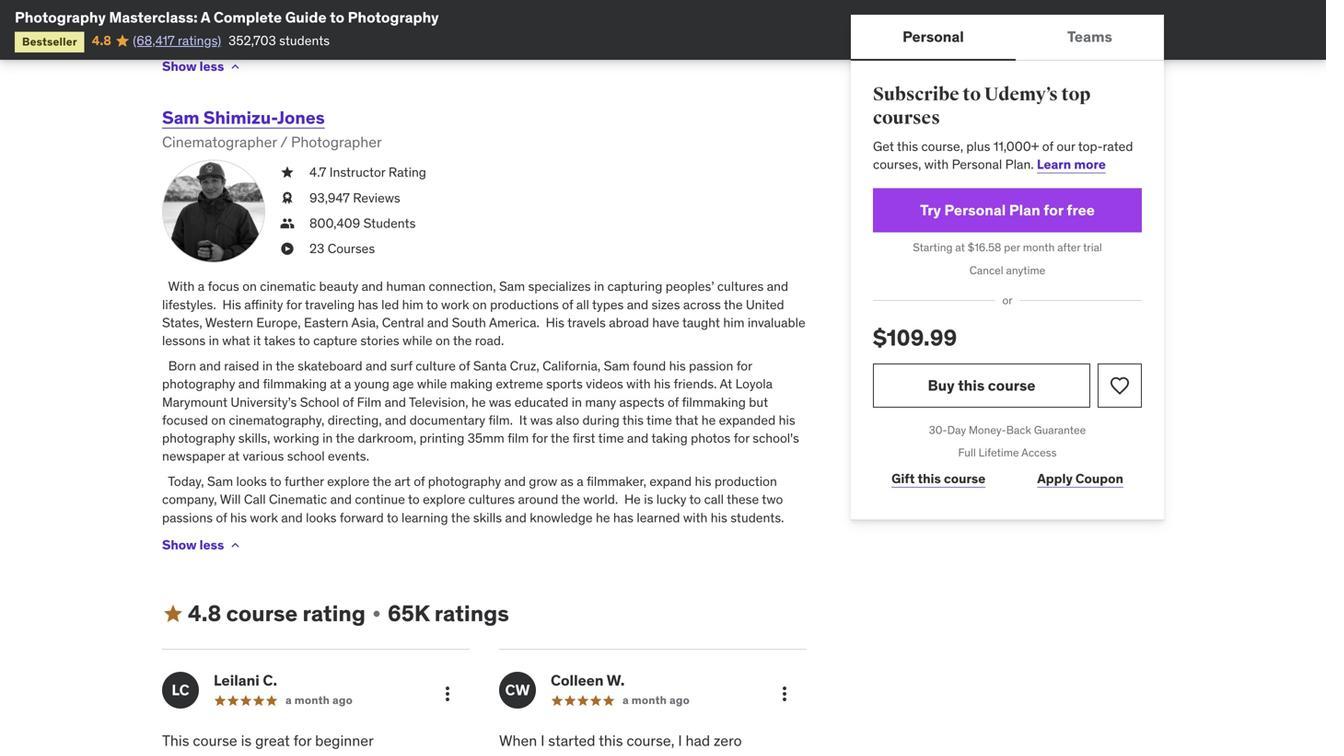 Task type: locate. For each thing, give the bounding box(es) containing it.
a month ago down "w."
[[623, 694, 690, 708]]

of left our
[[1043, 138, 1054, 155]]

connection,
[[429, 278, 496, 295]]

less for 2nd show less button from the top of the page
[[200, 537, 224, 554]]

these
[[727, 492, 759, 508]]

printing
[[420, 430, 465, 447]]

filmmaking up school
[[263, 376, 327, 393]]

students.
[[731, 510, 785, 526]]

sam up videos
[[604, 358, 630, 375]]

1 vertical spatial it
[[253, 333, 261, 349]]

it left out,
[[578, 13, 585, 29]]

0 vertical spatial time
[[647, 412, 673, 429]]

1 show less from the top
[[162, 58, 224, 75]]

1 horizontal spatial photography
[[348, 8, 439, 27]]

personal
[[903, 27, 965, 46], [952, 156, 1003, 173], [945, 201, 1006, 220]]

1 vertical spatial personal
[[952, 156, 1003, 173]]

united
[[746, 296, 785, 313]]

0 vertical spatial was
[[489, 394, 512, 411]]

it's right if
[[297, 31, 313, 47]]

1 ago from the left
[[333, 694, 353, 708]]

he
[[625, 492, 641, 508]]

month inside starting at $16.58 per month after trial cancel anytime
[[1023, 240, 1055, 255]]

1 less from the top
[[200, 58, 224, 75]]

was down educated
[[531, 412, 553, 429]]

apply coupon
[[1038, 471, 1124, 487]]

less down ratings) at the top of the page
[[200, 58, 224, 75]]

that inside with a focus on cinematic beauty and human connection, sam specializes in capturing peoples' cultures and lifestyles.  his affinity for traveling has led him to work on productions of all types and sizes across the united states, western europe, eastern asia, central and south america.  his travels abroad have taught him invaluable lessons in what it takes to capture stories while on the road. born and raised in the skateboard and surf culture of santa cruz, california, sam found his passion for photography and filmmaking at a young age while making extreme sports videos with his friends. at loyola marymount university's school of film and television, he was educated in many aspects of filmmaking but focused on cinematography, directing, and documentary film.  it was also during this time that he expanded his photography skills, working in the darkroom, printing 35mm film for the first time and taking photos for school's newspaper at various school events. today, sam looks to further explore the art of photography and grow as a filmmaker, expand his production company, will call cinematic and continue to explore cultures around the world.  he is lucky to call these two passions of his work and looks forward to learning the skills and knowledge he has learned with his students.
[[676, 412, 699, 429]]

for inside all courses have a 30-day money-back guarantee so that you can check it out, make sure it's the right course for you, and get a refund if it's not!
[[790, 13, 806, 29]]

as
[[561, 474, 574, 490]]

passions
[[162, 510, 213, 526]]

and down raised
[[238, 376, 260, 393]]

photography up skills
[[428, 474, 501, 490]]

the down also
[[551, 430, 570, 447]]

him
[[402, 296, 424, 313], [724, 315, 745, 331]]

on
[[243, 278, 257, 295], [473, 296, 487, 313], [436, 333, 450, 349], [211, 412, 226, 429]]

0 horizontal spatial that
[[466, 13, 489, 29]]

1 horizontal spatial have
[[653, 315, 680, 331]]

explore
[[327, 474, 370, 490], [423, 492, 466, 508]]

western
[[205, 315, 253, 331]]

cinematic and
[[269, 492, 352, 508]]

photographer
[[291, 132, 382, 151]]

show
[[162, 58, 197, 75], [162, 537, 197, 554]]

0 horizontal spatial with
[[627, 376, 651, 393]]

and inside all courses have a 30-day money-back guarantee so that you can check it out, make sure it's the right course for you, and get a refund if it's not!
[[189, 31, 210, 47]]

for
[[790, 13, 806, 29], [1044, 201, 1064, 220], [286, 296, 302, 313], [737, 358, 753, 375], [532, 430, 548, 447], [734, 430, 750, 447]]

0 vertical spatial show less button
[[162, 48, 243, 85]]

0 vertical spatial at
[[956, 240, 966, 255]]

course inside 'link'
[[944, 471, 986, 487]]

while down central at the top of page
[[403, 333, 433, 349]]

1 vertical spatial it's
[[297, 31, 313, 47]]

lessons
[[162, 333, 206, 349]]

xsmall image left "800,409"
[[280, 215, 295, 233]]

0 horizontal spatial work
[[250, 510, 278, 526]]

0 vertical spatial show
[[162, 58, 197, 75]]

xsmall image down will at left
[[228, 538, 243, 553]]

masterclass:
[[109, 8, 198, 27]]

this inside button
[[958, 376, 985, 395]]

anytime
[[1007, 263, 1046, 278]]

1 vertical spatial show less button
[[162, 527, 243, 564]]

ratings)
[[178, 32, 221, 49]]

w.
[[607, 672, 625, 691]]

0 horizontal spatial it's
[[297, 31, 313, 47]]

this up courses,
[[897, 138, 919, 155]]

starting at $16.58 per month after trial cancel anytime
[[913, 240, 1103, 278]]

1 horizontal spatial his
[[546, 315, 565, 331]]

2 show less from the top
[[162, 537, 224, 554]]

0 vertical spatial explore
[[327, 474, 370, 490]]

him down human
[[402, 296, 424, 313]]

make
[[614, 13, 645, 29]]

personal up $16.58
[[945, 201, 1006, 220]]

the left right
[[696, 13, 715, 29]]

xsmall image
[[280, 189, 295, 207], [280, 240, 295, 258], [369, 607, 384, 622]]

rated
[[1103, 138, 1134, 155]]

0 horizontal spatial at
[[228, 448, 240, 465]]

0 horizontal spatial explore
[[327, 474, 370, 490]]

course
[[748, 13, 787, 29], [988, 376, 1036, 395], [944, 471, 986, 487], [226, 600, 298, 628]]

film.
[[489, 412, 513, 429]]

0 horizontal spatial has
[[358, 296, 378, 313]]

time
[[647, 412, 673, 429], [599, 430, 624, 447]]

35mm
[[468, 430, 505, 447]]

less for 2nd show less button from the bottom
[[200, 58, 224, 75]]

4.8 for 4.8
[[92, 32, 111, 49]]

while down culture
[[417, 376, 447, 393]]

ago
[[333, 694, 353, 708], [670, 694, 690, 708]]

0 vertical spatial his
[[222, 296, 241, 313]]

has down "he"
[[614, 510, 634, 526]]

0 horizontal spatial a month ago
[[286, 694, 353, 708]]

less down passions
[[200, 537, 224, 554]]

plan.
[[1006, 156, 1034, 173]]

asia,
[[351, 315, 379, 331]]

course up c.
[[226, 600, 298, 628]]

a
[[258, 13, 265, 29], [236, 31, 242, 47], [198, 278, 205, 295], [345, 376, 351, 393], [577, 474, 584, 490], [286, 694, 292, 708], [623, 694, 629, 708]]

a down "w."
[[623, 694, 629, 708]]

work down the call
[[250, 510, 278, 526]]

a month ago for colleen w.
[[623, 694, 690, 708]]

0 vertical spatial that
[[466, 13, 489, 29]]

looks up the call
[[236, 474, 267, 490]]

xsmall image for 93,947 reviews
[[280, 189, 295, 207]]

at inside starting at $16.58 per month after trial cancel anytime
[[956, 240, 966, 255]]

his up western
[[222, 296, 241, 313]]

0 vertical spatial personal
[[903, 27, 965, 46]]

4.8
[[92, 32, 111, 49], [188, 600, 221, 628]]

it's right sure
[[676, 13, 693, 29]]

eastern
[[304, 315, 349, 331]]

students
[[279, 32, 330, 49]]

this for buy
[[958, 376, 985, 395]]

trial
[[1084, 240, 1103, 255]]

1 vertical spatial filmmaking
[[682, 394, 746, 411]]

1 horizontal spatial 4.8
[[188, 600, 221, 628]]

1 horizontal spatial he
[[596, 510, 610, 526]]

0 vertical spatial less
[[200, 58, 224, 75]]

1 horizontal spatial that
[[676, 412, 699, 429]]

course right right
[[748, 13, 787, 29]]

0 vertical spatial cultures
[[718, 278, 764, 295]]

documentary
[[410, 412, 486, 429]]

explore down 'events.' at the bottom left of the page
[[327, 474, 370, 490]]

personal down the plus
[[952, 156, 1003, 173]]

0 horizontal spatial he
[[472, 394, 486, 411]]

65k
[[388, 600, 430, 628]]

0 vertical spatial it's
[[676, 13, 693, 29]]

his up call in the right bottom of the page
[[695, 474, 712, 490]]

2 horizontal spatial with
[[925, 156, 949, 173]]

young
[[354, 376, 390, 393]]

cultures up skills
[[469, 492, 515, 508]]

bestseller
[[22, 34, 77, 49]]

ratings
[[435, 600, 509, 628]]

school's
[[753, 430, 800, 447]]

you,
[[162, 31, 186, 47]]

gift this course link
[[873, 461, 1005, 498]]

show less down passions
[[162, 537, 224, 554]]

of down will at left
[[216, 510, 227, 526]]

0 horizontal spatial month
[[295, 694, 330, 708]]

call
[[244, 492, 266, 508]]

tab list
[[851, 15, 1165, 61]]

1 a month ago from the left
[[286, 694, 353, 708]]

have
[[228, 13, 255, 29], [653, 315, 680, 331]]

at down skills,
[[228, 448, 240, 465]]

1 vertical spatial cultures
[[469, 492, 515, 508]]

have down sizes
[[653, 315, 680, 331]]

1 vertical spatial show less
[[162, 537, 224, 554]]

with up aspects
[[627, 376, 651, 393]]

1 vertical spatial show
[[162, 537, 197, 554]]

back
[[1007, 423, 1032, 438]]

and down age
[[385, 394, 406, 411]]

this inside 'get this course, plus 11,000+ of our top-rated courses, with personal plan.'
[[897, 138, 919, 155]]

1 vertical spatial time
[[599, 430, 624, 447]]

2 horizontal spatial he
[[702, 412, 716, 429]]

further
[[285, 474, 324, 490]]

course inside button
[[988, 376, 1036, 395]]

1 vertical spatial has
[[614, 510, 634, 526]]

of up directing,
[[343, 394, 354, 411]]

after
[[1058, 240, 1081, 255]]

wishlist image
[[1109, 375, 1131, 397]]

plan
[[1010, 201, 1041, 220]]

1 vertical spatial less
[[200, 537, 224, 554]]

xsmall image left 93,947
[[280, 189, 295, 207]]

0 vertical spatial filmmaking
[[263, 376, 327, 393]]

xsmall image left the 23
[[280, 240, 295, 258]]

4.8 course rating
[[188, 600, 366, 628]]

0 vertical spatial show less
[[162, 58, 224, 75]]

filmmaking
[[263, 376, 327, 393], [682, 394, 746, 411]]

the inside all courses have a 30-day money-back guarantee so that you can check it out, make sure it's the right course for you, and get a refund if it's not!
[[696, 13, 715, 29]]

tab list containing personal
[[851, 15, 1165, 61]]

1 vertical spatial work
[[250, 510, 278, 526]]

0 horizontal spatial 30-
[[268, 13, 290, 29]]

aspects
[[620, 394, 665, 411]]

and up the young on the bottom left of page
[[366, 358, 387, 375]]

ago for w.
[[670, 694, 690, 708]]

0 horizontal spatial cultures
[[469, 492, 515, 508]]

xsmall image left 65k
[[369, 607, 384, 622]]

continue
[[355, 492, 405, 508]]

2 vertical spatial personal
[[945, 201, 1006, 220]]

0 vertical spatial has
[[358, 296, 378, 313]]

0 horizontal spatial 4.8
[[92, 32, 111, 49]]

show less button down passions
[[162, 527, 243, 564]]

2 vertical spatial he
[[596, 510, 610, 526]]

1 horizontal spatial it's
[[676, 13, 693, 29]]

have inside all courses have a 30-day money-back guarantee so that you can check it out, make sure it's the right course for you, and get a refund if it's not!
[[228, 13, 255, 29]]

photography up newspaper
[[162, 430, 235, 447]]

1 horizontal spatial with
[[684, 510, 708, 526]]

1 horizontal spatial was
[[531, 412, 553, 429]]

photography
[[15, 8, 106, 27], [348, 8, 439, 27]]

time up taking
[[647, 412, 673, 429]]

800,409 students
[[310, 215, 416, 232]]

out,
[[588, 13, 611, 29]]

0 vertical spatial work
[[441, 296, 470, 313]]

2 less from the top
[[200, 537, 224, 554]]

2 a month ago from the left
[[623, 694, 690, 708]]

1 vertical spatial looks
[[306, 510, 337, 526]]

of right art
[[414, 474, 425, 490]]

that right so
[[466, 13, 489, 29]]

this inside 'link'
[[918, 471, 942, 487]]

0 horizontal spatial filmmaking
[[263, 376, 327, 393]]

on up affinity
[[243, 278, 257, 295]]

for right right
[[790, 13, 806, 29]]

0 vertical spatial it
[[578, 13, 585, 29]]

show down (68,417 ratings)
[[162, 58, 197, 75]]

0 horizontal spatial ago
[[333, 694, 353, 708]]

taught
[[683, 315, 721, 331]]

1 horizontal spatial ago
[[670, 694, 690, 708]]

europe,
[[256, 315, 301, 331]]

his down found
[[654, 376, 671, 393]]

during
[[583, 412, 620, 429]]

xsmall image for 23 courses
[[280, 240, 295, 258]]

show less for xsmall icon underneath will at left
[[162, 537, 224, 554]]

time down the during
[[599, 430, 624, 447]]

xsmall image
[[228, 59, 243, 74], [280, 164, 295, 182], [280, 215, 295, 233], [228, 538, 243, 553]]

get this course, plus 11,000+ of our top-rated courses, with personal plan.
[[873, 138, 1134, 173]]

1 horizontal spatial a month ago
[[623, 694, 690, 708]]

4.8 for 4.8 course rating
[[188, 600, 221, 628]]

so
[[450, 13, 463, 29]]

30- down 'buy'
[[930, 423, 948, 438]]

shimizu-
[[203, 106, 277, 129]]

1 horizontal spatial it
[[578, 13, 585, 29]]

1 vertical spatial have
[[653, 315, 680, 331]]

1 vertical spatial his
[[546, 315, 565, 331]]

to down various
[[270, 474, 282, 490]]

for down cinematic at the left of the page
[[286, 296, 302, 313]]

0 horizontal spatial looks
[[236, 474, 267, 490]]

reviews
[[353, 190, 401, 206]]

this right gift
[[918, 471, 942, 487]]

to up learning
[[408, 492, 420, 508]]

0 vertical spatial while
[[403, 333, 433, 349]]

4.8 right bestseller
[[92, 32, 111, 49]]

buy
[[928, 376, 955, 395]]

personal inside button
[[903, 27, 965, 46]]

it right what
[[253, 333, 261, 349]]

he down making
[[472, 394, 486, 411]]

he down "filmmaker,"
[[596, 510, 610, 526]]

a month ago down "rating"
[[286, 694, 353, 708]]

1 horizontal spatial at
[[330, 376, 341, 393]]

courses
[[328, 240, 375, 257]]

additional actions for review by leilani c. image
[[437, 684, 459, 706]]

2 horizontal spatial month
[[1023, 240, 1055, 255]]

1 horizontal spatial looks
[[306, 510, 337, 526]]

santa
[[473, 358, 507, 375]]

1 show less button from the top
[[162, 48, 243, 85]]

it inside with a focus on cinematic beauty and human connection, sam specializes in capturing peoples' cultures and lifestyles.  his affinity for traveling has led him to work on productions of all types and sizes across the united states, western europe, eastern asia, central and south america.  his travels abroad have taught him invaluable lessons in what it takes to capture stories while on the road. born and raised in the skateboard and surf culture of santa cruz, california, sam found his passion for photography and filmmaking at a young age while making extreme sports videos with his friends. at loyola marymount university's school of film and television, he was educated in many aspects of filmmaking but focused on cinematography, directing, and documentary film.  it was also during this time that he expanded his photography skills, working in the darkroom, printing 35mm film for the first time and taking photos for school's newspaper at various school events. today, sam looks to further explore the art of photography and grow as a filmmaker, expand his production company, will call cinematic and continue to explore cultures around the world.  he is lucky to call these two passions of his work and looks forward to learning the skills and knowledge he has learned with his students.
[[253, 333, 261, 349]]

course up back
[[988, 376, 1036, 395]]

and left south
[[427, 315, 449, 331]]

(68,417 ratings)
[[133, 32, 221, 49]]

while
[[403, 333, 433, 349], [417, 376, 447, 393]]

course inside all courses have a 30-day money-back guarantee so that you can check it out, make sure it's the right course for you, and get a refund if it's not!
[[748, 13, 787, 29]]

on down the marymount
[[211, 412, 226, 429]]

work down connection,
[[441, 296, 470, 313]]

a month ago for leilani c.
[[286, 694, 353, 708]]

forward
[[340, 510, 384, 526]]

0 vertical spatial 30-
[[268, 13, 290, 29]]

photography up bestseller
[[15, 8, 106, 27]]

1 vertical spatial 30-
[[930, 423, 948, 438]]

in up types
[[594, 278, 605, 295]]

0 horizontal spatial photography
[[15, 8, 106, 27]]

0 horizontal spatial have
[[228, 13, 255, 29]]

guarantee
[[1035, 423, 1087, 438]]

2 horizontal spatial at
[[956, 240, 966, 255]]

1 horizontal spatial him
[[724, 315, 745, 331]]

0 vertical spatial him
[[402, 296, 424, 313]]

led
[[382, 296, 399, 313]]

1 horizontal spatial time
[[647, 412, 673, 429]]

1 vertical spatial that
[[676, 412, 699, 429]]

1 horizontal spatial explore
[[423, 492, 466, 508]]

0 vertical spatial xsmall image
[[280, 189, 295, 207]]

explore up learning
[[423, 492, 466, 508]]

with
[[925, 156, 949, 173], [627, 376, 651, 393], [684, 510, 708, 526]]

him right the taught
[[724, 315, 745, 331]]

the up continue on the left of the page
[[373, 474, 392, 490]]

film
[[508, 430, 529, 447]]

1 vertical spatial 4.8
[[188, 600, 221, 628]]

1 horizontal spatial has
[[614, 510, 634, 526]]

affinity
[[244, 296, 283, 313]]

1 horizontal spatial 30-
[[930, 423, 948, 438]]

with down call in the right bottom of the page
[[684, 510, 708, 526]]

0 vertical spatial 4.8
[[92, 32, 111, 49]]

darkroom,
[[358, 430, 417, 447]]

1 vertical spatial explore
[[423, 492, 466, 508]]

0 horizontal spatial was
[[489, 394, 512, 411]]

not!
[[316, 31, 339, 47]]

lifetime
[[979, 446, 1020, 460]]

this right 'buy'
[[958, 376, 985, 395]]

2 ago from the left
[[670, 694, 690, 708]]

it inside all courses have a 30-day money-back guarantee so that you can check it out, make sure it's the right course for you, and get a refund if it's not!
[[578, 13, 585, 29]]

0 vertical spatial with
[[925, 156, 949, 173]]

this down aspects
[[623, 412, 644, 429]]

photos
[[691, 430, 731, 447]]



Task type: describe. For each thing, give the bounding box(es) containing it.
1 horizontal spatial filmmaking
[[682, 394, 746, 411]]

1 horizontal spatial work
[[441, 296, 470, 313]]

for up loyola
[[737, 358, 753, 375]]

medium image
[[162, 603, 184, 625]]

extreme
[[496, 376, 543, 393]]

23 courses
[[310, 240, 375, 257]]

2 show from the top
[[162, 537, 197, 554]]

get
[[873, 138, 895, 155]]

and up "united"
[[767, 278, 789, 295]]

0 vertical spatial looks
[[236, 474, 267, 490]]

1 vertical spatial photography
[[162, 430, 235, 447]]

many
[[585, 394, 617, 411]]

sam inside sam shimizu-jones cinematographer / photographer
[[162, 106, 200, 129]]

a up refund
[[258, 13, 265, 29]]

month for colleen w.
[[632, 694, 667, 708]]

back
[[357, 13, 385, 29]]

to up 'not!'
[[330, 8, 345, 27]]

ago for c.
[[333, 694, 353, 708]]

art
[[395, 474, 411, 490]]

1 photography from the left
[[15, 8, 106, 27]]

the up 'events.' at the bottom left of the page
[[336, 430, 355, 447]]

11,000+
[[994, 138, 1040, 155]]

newspaper
[[162, 448, 225, 465]]

central
[[382, 315, 424, 331]]

sam shimizu-jones image
[[162, 160, 265, 263]]

1 show from the top
[[162, 58, 197, 75]]

raised
[[224, 358, 259, 375]]

will
[[220, 492, 241, 508]]

$16.58
[[968, 240, 1002, 255]]

of inside 'get this course, plus 11,000+ of our top-rated courses, with personal plan.'
[[1043, 138, 1054, 155]]

c.
[[263, 672, 277, 691]]

two
[[762, 492, 783, 508]]

to down connection,
[[427, 296, 438, 313]]

apply
[[1038, 471, 1073, 487]]

30- inside all courses have a 30-day money-back guarantee so that you can check it out, make sure it's the right course for you, and get a refund if it's not!
[[268, 13, 290, 29]]

productions
[[490, 296, 559, 313]]

and down cinematic and
[[281, 510, 303, 526]]

month for leilani c.
[[295, 694, 330, 708]]

cinematographer
[[162, 132, 277, 151]]

courses,
[[873, 156, 922, 173]]

0 horizontal spatial him
[[402, 296, 424, 313]]

and down capturing
[[627, 296, 649, 313]]

and left taking
[[627, 430, 649, 447]]

courses
[[873, 107, 941, 130]]

xsmall image left 4.7 on the top left of page
[[280, 164, 295, 182]]

his down call in the right bottom of the page
[[711, 510, 728, 526]]

day
[[948, 423, 967, 438]]

grow
[[529, 474, 558, 490]]

1 vertical spatial was
[[531, 412, 553, 429]]

buy this course
[[928, 376, 1036, 395]]

and right the born at top
[[199, 358, 221, 375]]

skills,
[[238, 430, 270, 447]]

and right skills
[[505, 510, 527, 526]]

2 vertical spatial at
[[228, 448, 240, 465]]

this for gift
[[918, 471, 942, 487]]

of down friends.
[[668, 394, 679, 411]]

students
[[364, 215, 416, 232]]

1 vertical spatial he
[[702, 412, 716, 429]]

1 vertical spatial at
[[330, 376, 341, 393]]

loyola
[[736, 376, 773, 393]]

educated
[[515, 394, 569, 411]]

instructor
[[330, 164, 386, 181]]

show less for xsmall icon under get
[[162, 58, 224, 75]]

or
[[1003, 294, 1013, 308]]

try
[[921, 201, 942, 220]]

4.7
[[310, 164, 327, 181]]

30- inside 30-day money-back guarantee full lifetime access
[[930, 423, 948, 438]]

gift
[[892, 471, 915, 487]]

teams
[[1068, 27, 1113, 46]]

expand
[[650, 474, 692, 490]]

in left what
[[209, 333, 219, 349]]

marymount
[[162, 394, 228, 411]]

for down expanded
[[734, 430, 750, 447]]

93,947
[[310, 190, 350, 206]]

buy this course button
[[873, 364, 1091, 408]]

0 horizontal spatial his
[[222, 296, 241, 313]]

a down 4.8 course rating on the bottom
[[286, 694, 292, 708]]

to inside subscribe to udemy's top courses
[[963, 83, 981, 106]]

gift this course
[[892, 471, 986, 487]]

directing,
[[328, 412, 382, 429]]

capturing
[[608, 278, 663, 295]]

with a focus on cinematic beauty and human connection, sam specializes in capturing peoples' cultures and lifestyles.  his affinity for traveling has led him to work on productions of all types and sizes across the united states, western europe, eastern asia, central and south america.  his travels abroad have taught him invaluable lessons in what it takes to capture stories while on the road. born and raised in the skateboard and surf culture of santa cruz, california, sam found his passion for photography and filmmaking at a young age while making extreme sports videos with his friends. at loyola marymount university's school of film and television, he was educated in many aspects of filmmaking but focused on cinematography, directing, and documentary film.  it was also during this time that he expanded his photography skills, working in the darkroom, printing 35mm film for the first time and taking photos for school's newspaper at various school events. today, sam looks to further explore the art of photography and grow as a filmmaker, expand his production company, will call cinematic and continue to explore cultures around the world.  he is lucky to call these two passions of his work and looks forward to learning the skills and knowledge he has learned with his students.
[[162, 278, 806, 526]]

a right get
[[236, 31, 242, 47]]

and left grow
[[505, 474, 526, 490]]

1 horizontal spatial cultures
[[718, 278, 764, 295]]

2 show less button from the top
[[162, 527, 243, 564]]

352,703
[[229, 32, 276, 49]]

for right film
[[532, 430, 548, 447]]

is
[[644, 492, 654, 508]]

jones
[[277, 106, 325, 129]]

1 vertical spatial while
[[417, 376, 447, 393]]

in right raised
[[262, 358, 273, 375]]

of left all at the left top of page
[[562, 296, 573, 313]]

takes
[[264, 333, 296, 349]]

invaluable
[[748, 315, 806, 331]]

traveling
[[305, 296, 355, 313]]

passion
[[689, 358, 734, 375]]

road.
[[475, 333, 504, 349]]

a right with
[[198, 278, 205, 295]]

additional actions for review by colleen w. image
[[774, 684, 796, 706]]

a right as
[[577, 474, 584, 490]]

check
[[540, 13, 574, 29]]

a left the young on the bottom left of page
[[345, 376, 351, 393]]

his up friends.
[[670, 358, 686, 375]]

0 vertical spatial he
[[472, 394, 486, 411]]

with inside 'get this course, plus 11,000+ of our top-rated courses, with personal plan.'
[[925, 156, 949, 173]]

sam up productions
[[499, 278, 525, 295]]

making
[[450, 376, 493, 393]]

to down continue on the left of the page
[[387, 510, 399, 526]]

udemy's
[[985, 83, 1058, 106]]

to right takes
[[298, 333, 310, 349]]

his down will at left
[[230, 510, 247, 526]]

this for get
[[897, 138, 919, 155]]

have inside with a focus on cinematic beauty and human connection, sam specializes in capturing peoples' cultures and lifestyles.  his affinity for traveling has led him to work on productions of all types and sizes across the united states, western europe, eastern asia, central and south america.  his travels abroad have taught him invaluable lessons in what it takes to capture stories while on the road. born and raised in the skateboard and surf culture of santa cruz, california, sam found his passion for photography and filmmaking at a young age while making extreme sports videos with his friends. at loyola marymount university's school of film and television, he was educated in many aspects of filmmaking but focused on cinematography, directing, and documentary film.  it was also during this time that he expanded his photography skills, working in the darkroom, printing 35mm film for the first time and taking photos for school's newspaper at various school events. today, sam looks to further explore the art of photography and grow as a filmmaker, expand his production company, will call cinematic and continue to explore cultures around the world.  he is lucky to call these two passions of his work and looks forward to learning the skills and knowledge he has learned with his students.
[[653, 315, 680, 331]]

$109.99
[[873, 324, 958, 352]]

sam up will at left
[[207, 474, 233, 490]]

of up making
[[459, 358, 470, 375]]

his up school's
[[779, 412, 796, 429]]

filmmaker,
[[587, 474, 647, 490]]

800,409
[[310, 215, 360, 232]]

that inside all courses have a 30-day money-back guarantee so that you can check it out, make sure it's the right course for you, and get a refund if it's not!
[[466, 13, 489, 29]]

the down south
[[453, 333, 472, 349]]

personal inside 'get this course, plus 11,000+ of our top-rated courses, with personal plan.'
[[952, 156, 1003, 173]]

california,
[[543, 358, 601, 375]]

sam shimizu-jones cinematographer / photographer
[[162, 106, 382, 151]]

0 vertical spatial photography
[[162, 376, 235, 393]]

the right the across
[[724, 296, 743, 313]]

in up 'events.' at the bottom left of the page
[[323, 430, 333, 447]]

personal button
[[851, 15, 1016, 59]]

2 photography from the left
[[348, 8, 439, 27]]

the down takes
[[276, 358, 295, 375]]

right
[[718, 13, 745, 29]]

across
[[684, 296, 721, 313]]

focused
[[162, 412, 208, 429]]

lc
[[172, 681, 190, 700]]

1 vertical spatial him
[[724, 315, 745, 331]]

on up culture
[[436, 333, 450, 349]]

for left free
[[1044, 201, 1064, 220]]

events.
[[328, 448, 369, 465]]

this inside with a focus on cinematic beauty and human connection, sam specializes in capturing peoples' cultures and lifestyles.  his affinity for traveling has led him to work on productions of all types and sizes across the united states, western europe, eastern asia, central and south america.  his travels abroad have taught him invaluable lessons in what it takes to capture stories while on the road. born and raised in the skateboard and surf culture of santa cruz, california, sam found his passion for photography and filmmaking at a young age while making extreme sports videos with his friends. at loyola marymount university's school of film and television, he was educated in many aspects of filmmaking but focused on cinematography, directing, and documentary film.  it was also during this time that he expanded his photography skills, working in the darkroom, printing 35mm film for the first time and taking photos for school's newspaper at various school events. today, sam looks to further explore the art of photography and grow as a filmmaker, expand his production company, will call cinematic and continue to explore cultures around the world.  he is lucky to call these two passions of his work and looks forward to learning the skills and knowledge he has learned with his students.
[[623, 412, 644, 429]]

learn more
[[1038, 156, 1106, 173]]

and up darkroom,
[[385, 412, 407, 429]]

2 vertical spatial photography
[[428, 474, 501, 490]]

colleen w.
[[551, 672, 625, 691]]

2 vertical spatial xsmall image
[[369, 607, 384, 622]]

free
[[1067, 201, 1095, 220]]

93,947 reviews
[[310, 190, 401, 206]]

today,
[[168, 474, 204, 490]]

and up "led"
[[362, 278, 383, 295]]

around the
[[518, 492, 580, 508]]

0 horizontal spatial time
[[599, 430, 624, 447]]

(68,417
[[133, 32, 175, 49]]

65k ratings
[[388, 600, 509, 628]]

2 vertical spatial with
[[684, 510, 708, 526]]

apply coupon button
[[1019, 461, 1143, 498]]

on up south
[[473, 296, 487, 313]]

leilani c.
[[214, 672, 277, 691]]

born
[[168, 358, 196, 375]]

cw
[[505, 681, 530, 700]]

xsmall image down get
[[228, 59, 243, 74]]

plus
[[967, 138, 991, 155]]

age
[[393, 376, 414, 393]]

south
[[452, 315, 486, 331]]

what
[[222, 333, 250, 349]]

to left call in the right bottom of the page
[[690, 492, 701, 508]]

also
[[556, 412, 580, 429]]

learn more link
[[1038, 156, 1106, 173]]

school
[[287, 448, 325, 465]]

the left skills
[[451, 510, 470, 526]]

surf
[[390, 358, 413, 375]]

cancel
[[970, 263, 1004, 278]]

subscribe to udemy's top courses
[[873, 83, 1091, 130]]

in up also
[[572, 394, 582, 411]]



Task type: vqa. For each thing, say whether or not it's contained in the screenshot.
graphic inside the LEARN GRAPHIC DESIGN TODAY WITH PHOTOSHOP, ILLUSTRATOR, ADOBE XD, INDESIGN & MORE IN THIS ADOBE CC MASTERCLASS!
no



